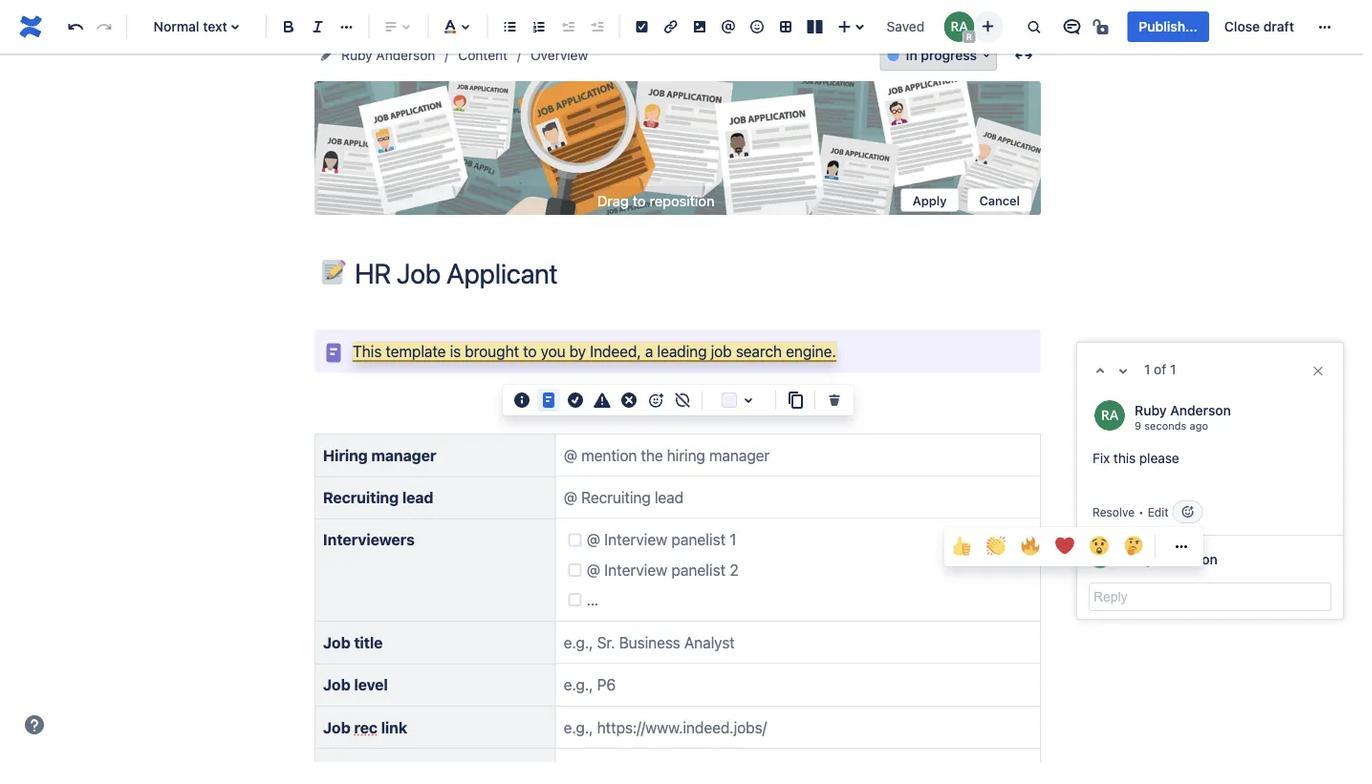 Task type: vqa. For each thing, say whether or not it's contained in the screenshot.
the create in Add a link 'dialog'
no



Task type: locate. For each thing, give the bounding box(es) containing it.
1 vertical spatial job
[[323, 676, 351, 695]]

cancel button
[[968, 189, 1032, 212]]

panel note image
[[322, 342, 345, 365]]

invite to edit image
[[977, 15, 1000, 38]]

1 horizontal spatial ruby anderson
[[1122, 552, 1218, 567]]

recruiting
[[323, 489, 399, 507]]

overview
[[531, 47, 588, 63]]

content link
[[458, 44, 508, 67]]

edit
[[1148, 506, 1169, 519]]

ruby inside ruby anderson 10 seconds ago
[[1135, 403, 1167, 418]]

background color image
[[737, 389, 760, 412]]

engine.
[[786, 342, 836, 360]]

normal text
[[154, 19, 227, 34]]

draft
[[1264, 19, 1295, 34]]

level
[[354, 676, 388, 695]]

:thinking: image
[[1124, 537, 1144, 556]]

leading
[[657, 342, 707, 360]]

next comment image
[[1112, 360, 1135, 383]]

fix this please
[[1093, 451, 1180, 467]]

publish...
[[1139, 19, 1198, 34]]

ruby anderson image
[[1095, 401, 1125, 431]]

table image
[[775, 15, 798, 38]]

to
[[633, 192, 646, 209], [523, 342, 537, 360]]

rec
[[354, 719, 378, 737]]

ruby anderson link up seconds
[[1135, 403, 1231, 418]]

to right drag at the top of the page
[[633, 192, 646, 209]]

job left level
[[323, 676, 351, 695]]

bold ⌘b image
[[277, 15, 300, 38]]

1 horizontal spatial to
[[633, 192, 646, 209]]

2 vertical spatial job
[[323, 719, 351, 737]]

1 1 from the left
[[1145, 362, 1151, 378]]

to left the you
[[523, 342, 537, 360]]

ruby anderson link down edit 'button'
[[1122, 552, 1218, 567]]

note image
[[537, 389, 560, 412]]

success image
[[564, 389, 587, 412]]

editor add emoji image
[[644, 389, 667, 412]]

ruby anderson 10 seconds ago
[[1135, 403, 1231, 432]]

job for job level
[[323, 676, 351, 695]]

anderson
[[376, 47, 435, 63], [1171, 403, 1231, 418], [1157, 552, 1218, 567]]

1 vertical spatial ruby anderson link
[[1135, 403, 1231, 418]]

1 vertical spatial anderson
[[1171, 403, 1231, 418]]

italic ⌘i image
[[307, 15, 329, 38]]

info image
[[511, 389, 534, 412]]

anderson up 'ago'
[[1171, 403, 1231, 418]]

previous comment image
[[1089, 360, 1112, 383]]

:thumbsup: image
[[952, 537, 971, 556]]

1 job from the top
[[323, 634, 351, 652]]

0 horizontal spatial to
[[523, 342, 537, 360]]

numbered list ⌘⇧7 image
[[528, 15, 551, 38]]

Main content area, start typing to enter text. text field
[[303, 330, 1053, 764]]

job left title
[[323, 634, 351, 652]]

10
[[1135, 420, 1147, 432]]

0 horizontal spatial ruby anderson
[[341, 47, 435, 63]]

:clap: image
[[987, 537, 1006, 556], [987, 537, 1006, 556]]

emoji image
[[746, 15, 769, 38]]

anderson left content
[[376, 47, 435, 63]]

text
[[203, 19, 227, 34]]

2 vertical spatial ruby
[[1122, 552, 1154, 567]]

ruby anderson link
[[341, 44, 435, 67], [1135, 403, 1231, 418], [1122, 552, 1218, 567]]

1 vertical spatial to
[[523, 342, 537, 360]]

confluence image
[[15, 11, 46, 42]]

content
[[458, 47, 508, 63]]

comment icon image
[[1061, 15, 1084, 38]]

more image
[[1314, 15, 1337, 38]]

publish... button
[[1128, 11, 1209, 42]]

2 job from the top
[[323, 676, 351, 695]]

ruby down more formatting "icon"
[[341, 47, 373, 63]]

no restrictions image
[[1091, 15, 1114, 38]]

error image
[[618, 389, 641, 412]]

anderson up reply field
[[1157, 552, 1218, 567]]

job level
[[323, 676, 388, 695]]

remove emoji image
[[671, 389, 694, 412]]

resolve
[[1093, 506, 1135, 519]]

hiring
[[323, 446, 368, 465]]

1 of 1
[[1145, 362, 1176, 378]]

job for job rec link
[[323, 719, 351, 737]]

brought
[[465, 342, 519, 360]]

ruby anderson
[[341, 47, 435, 63], [1122, 552, 1218, 567]]

:astonished: image
[[1090, 537, 1109, 556]]

close icon image
[[1311, 364, 1326, 379]]

1 right of
[[1170, 362, 1176, 378]]

ruby anderson down edit 'button'
[[1122, 552, 1218, 567]]

0 vertical spatial job
[[323, 634, 351, 652]]

indeed,
[[590, 342, 641, 360]]

job
[[323, 634, 351, 652], [323, 676, 351, 695], [323, 719, 351, 737]]

link image
[[659, 15, 682, 38]]

Reply field
[[1089, 583, 1332, 612]]

1 vertical spatial ruby anderson
[[1122, 552, 1218, 567]]

0 vertical spatial to
[[633, 192, 646, 209]]

recruiting lead
[[323, 489, 434, 507]]

3 job from the top
[[323, 719, 351, 737]]

ruby anderson link inside comment by ruby anderson comment
[[1135, 403, 1231, 418]]

you
[[541, 342, 566, 360]]

ruby anderson link down more formatting "icon"
[[341, 44, 435, 67]]

:pencil: image
[[321, 260, 346, 285], [321, 260, 346, 285]]

1 horizontal spatial 1
[[1170, 362, 1176, 378]]

job left "rec"
[[323, 719, 351, 737]]

undo ⌘z image
[[64, 15, 87, 38]]

0 vertical spatial ruby anderson link
[[341, 44, 435, 67]]

2 vertical spatial anderson
[[1157, 552, 1218, 567]]

ruby anderson down more formatting "icon"
[[341, 47, 435, 63]]

close draft
[[1225, 19, 1295, 34]]

0 horizontal spatial 1
[[1145, 362, 1151, 378]]

job for job title
[[323, 634, 351, 652]]

1 left of
[[1145, 362, 1151, 378]]

help image
[[23, 714, 46, 737]]

apply
[[913, 193, 947, 207]]

outdent ⇧tab image
[[557, 15, 579, 38]]

ruby up 10
[[1135, 403, 1167, 418]]

ruby
[[341, 47, 373, 63], [1135, 403, 1167, 418], [1122, 552, 1154, 567]]

this
[[1114, 451, 1136, 467]]

anderson inside ruby anderson 10 seconds ago
[[1171, 403, 1231, 418]]

layouts image
[[804, 15, 826, 38]]

template
[[386, 342, 446, 360]]

1 vertical spatial ruby
[[1135, 403, 1167, 418]]

ruby right :astonished: icon
[[1122, 552, 1154, 567]]

1
[[1145, 362, 1151, 378], [1170, 362, 1176, 378]]



Task type: describe. For each thing, give the bounding box(es) containing it.
reposition
[[650, 192, 715, 209]]

:thinking: image
[[1124, 537, 1144, 556]]

please
[[1140, 451, 1180, 467]]

action item image
[[631, 15, 654, 38]]

of
[[1154, 362, 1167, 378]]

title
[[354, 634, 383, 652]]

cancel
[[980, 193, 1020, 207]]

apply button
[[901, 189, 958, 212]]

2 1 from the left
[[1170, 362, 1176, 378]]

search
[[736, 342, 782, 360]]

make page full-width image
[[1013, 44, 1036, 67]]

link
[[381, 719, 407, 737]]

:heart: image
[[1056, 537, 1075, 556]]

normal text button
[[135, 6, 258, 48]]

resolve button
[[1093, 503, 1135, 522]]

seconds
[[1150, 420, 1192, 432]]

add reaction image
[[1180, 505, 1196, 520]]

redo ⌘⇧z image
[[93, 15, 116, 38]]

:fire: image
[[1021, 537, 1040, 556]]

fix
[[1093, 451, 1110, 467]]

more image
[[1170, 535, 1193, 558]]

confluence image
[[15, 11, 46, 42]]

this
[[353, 342, 382, 360]]

:heart: image
[[1056, 537, 1075, 556]]

add image, video, or file image
[[688, 15, 711, 38]]

:astonished: image
[[1090, 537, 1109, 556]]

0 vertical spatial ruby anderson
[[341, 47, 435, 63]]

hiring manager
[[323, 446, 436, 465]]

bullet list ⌘⇧8 image
[[499, 15, 522, 38]]

0 vertical spatial ruby
[[341, 47, 373, 63]]

warning image
[[591, 389, 614, 412]]

drag
[[597, 192, 629, 209]]

overview link
[[531, 44, 588, 67]]

to inside text box
[[523, 342, 537, 360]]

copy image
[[784, 389, 807, 412]]

is
[[450, 342, 461, 360]]

job rec link
[[323, 719, 407, 737]]

lead
[[402, 489, 434, 507]]

ruby anderson image
[[944, 11, 975, 42]]

find and replace image
[[1023, 15, 1046, 38]]

mention image
[[717, 15, 740, 38]]

a
[[645, 342, 653, 360]]

ago
[[1195, 420, 1213, 432]]

interviewers
[[323, 531, 415, 550]]

drag to reposition
[[597, 192, 715, 209]]

this template is brought to you by indeed, a leading job search engine.
[[353, 342, 836, 360]]

move this page image
[[318, 48, 334, 63]]

job title
[[323, 634, 383, 652]]

job
[[711, 342, 732, 360]]

edit button
[[1148, 506, 1169, 519]]

more formatting image
[[335, 15, 358, 38]]

normal
[[154, 19, 199, 34]]

close draft button
[[1213, 11, 1306, 42]]

2 vertical spatial ruby anderson link
[[1122, 552, 1218, 567]]

0 vertical spatial anderson
[[376, 47, 435, 63]]

manager
[[371, 446, 436, 465]]

remove image
[[823, 389, 846, 412]]

comment by ruby anderson comment
[[945, 386, 1343, 571]]

indent tab image
[[586, 15, 608, 38]]

by
[[570, 342, 586, 360]]

close
[[1225, 19, 1260, 34]]

saved
[[887, 19, 925, 34]]

:thumbsup: image
[[952, 537, 971, 556]]

:fire: image
[[1021, 537, 1040, 556]]

Give this page a title text field
[[355, 258, 1041, 290]]



